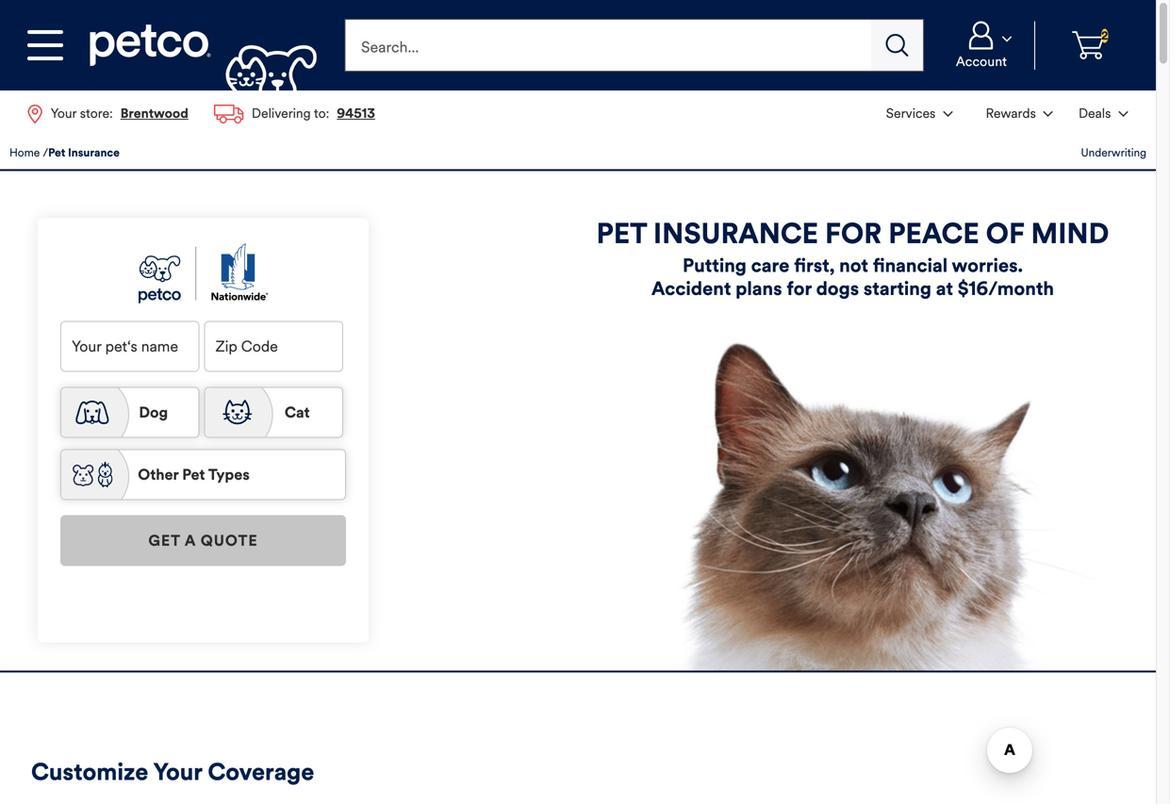Task type: vqa. For each thing, say whether or not it's contained in the screenshot.
under inside under $ 10
no



Task type: locate. For each thing, give the bounding box(es) containing it.
your left coverage at the left bottom
[[153, 758, 202, 787]]

1 vertical spatial your
[[153, 758, 202, 787]]

first,
[[794, 254, 835, 277]]

pet
[[48, 146, 65, 160], [596, 217, 647, 251]]

code
[[241, 337, 278, 356]]

carat down icon 13 image
[[1002, 36, 1012, 42], [943, 111, 953, 117], [1044, 111, 1053, 117], [1119, 111, 1128, 117]]

0 horizontal spatial your
[[72, 337, 101, 356]]

insurance
[[68, 146, 120, 160], [653, 217, 818, 251]]

your
[[72, 337, 101, 356], [153, 758, 202, 787]]

customize your coverage
[[31, 758, 314, 787]]

carat down icon 13 image up underwriting link on the top of page
[[943, 111, 953, 117]]

name
[[141, 337, 178, 356]]

1 vertical spatial insurance
[[653, 217, 818, 251]]

your pet's name
[[72, 337, 178, 356]]

0 vertical spatial your
[[72, 337, 101, 356]]

for
[[787, 277, 812, 301]]

mind
[[1031, 217, 1109, 251]]

get
[[148, 532, 181, 550]]

search image
[[886, 34, 909, 57]]

home
[[9, 146, 40, 160]]

quote
[[201, 532, 258, 550]]

for
[[825, 217, 882, 251]]

pet insurance for peace of mind putting care first, not financial worries. accident plans for dogs starting at $16/month
[[596, 217, 1109, 301]]

underwriting link
[[578, 146, 1147, 160]]

starting
[[864, 277, 932, 301]]

underwriting
[[1081, 146, 1147, 160]]

0 vertical spatial pet
[[48, 146, 65, 160]]

1 horizontal spatial list
[[873, 91, 1141, 136]]

insurance right "/"
[[68, 146, 120, 160]]

1 vertical spatial pet
[[596, 217, 647, 251]]

petco nationwide partnership logo image
[[135, 241, 271, 306]]

list
[[15, 91, 388, 136], [873, 91, 1141, 136]]

2
[[1101, 29, 1108, 43]]

zip
[[215, 337, 237, 356]]

Your pet's name text field
[[60, 321, 199, 372]]

insurance up 'putting'
[[653, 217, 818, 251]]

pet insurance link
[[48, 146, 120, 160]]

your left pet's on the top left of page
[[72, 337, 101, 356]]

0 horizontal spatial insurance
[[68, 146, 120, 160]]

pet inside pet insurance for peace of mind putting care first, not financial worries. accident plans for dogs starting at $16/month
[[596, 217, 647, 251]]

0 horizontal spatial list
[[15, 91, 388, 136]]

1 horizontal spatial insurance
[[653, 217, 818, 251]]

$16/month
[[958, 277, 1054, 301]]

carat down icon 13 button
[[936, 21, 1027, 70], [967, 92, 1064, 134], [1068, 92, 1139, 134]]

group
[[60, 387, 346, 500]]

Zip Code text field
[[204, 321, 343, 372]]

2 list from the left
[[873, 91, 1141, 136]]

get a quote
[[148, 532, 258, 550]]

1 horizontal spatial pet
[[596, 217, 647, 251]]

insurance inside pet insurance for peace of mind putting care first, not financial worries. accident plans for dogs starting at $16/month
[[653, 217, 818, 251]]

0 vertical spatial insurance
[[68, 146, 120, 160]]

plans
[[736, 277, 782, 301]]



Task type: describe. For each thing, give the bounding box(es) containing it.
home link
[[9, 146, 40, 160]]

carat down icon 13 button
[[875, 92, 964, 134]]

/
[[43, 146, 48, 160]]

0 horizontal spatial pet
[[48, 146, 65, 160]]

1 list from the left
[[15, 91, 388, 136]]

carat down icon 13 image up the underwriting
[[1119, 111, 1128, 117]]

peace
[[888, 217, 979, 251]]

financial
[[873, 254, 948, 277]]

carat down icon 13 image inside carat down icon 13 dropdown button
[[943, 111, 953, 117]]

worries.
[[952, 254, 1023, 277]]

carat down icon 13 image left 2 link
[[1002, 36, 1012, 42]]

Search search field
[[345, 19, 871, 72]]

home / pet insurance
[[9, 146, 120, 160]]

a
[[185, 532, 196, 550]]

zip code
[[215, 337, 278, 356]]

customize
[[31, 758, 148, 787]]

at
[[936, 277, 953, 301]]

pet's
[[105, 337, 137, 356]]

care
[[751, 254, 790, 277]]

carat down icon 13 image down 2 link
[[1044, 111, 1053, 117]]

of
[[986, 217, 1024, 251]]

1 horizontal spatial your
[[153, 758, 202, 787]]

2 link
[[1043, 21, 1133, 70]]

putting
[[683, 254, 747, 277]]

coverage
[[208, 758, 314, 787]]

get a quote button
[[60, 515, 346, 566]]

dogs
[[816, 277, 859, 301]]

accident
[[652, 277, 731, 301]]

not
[[839, 254, 868, 277]]



